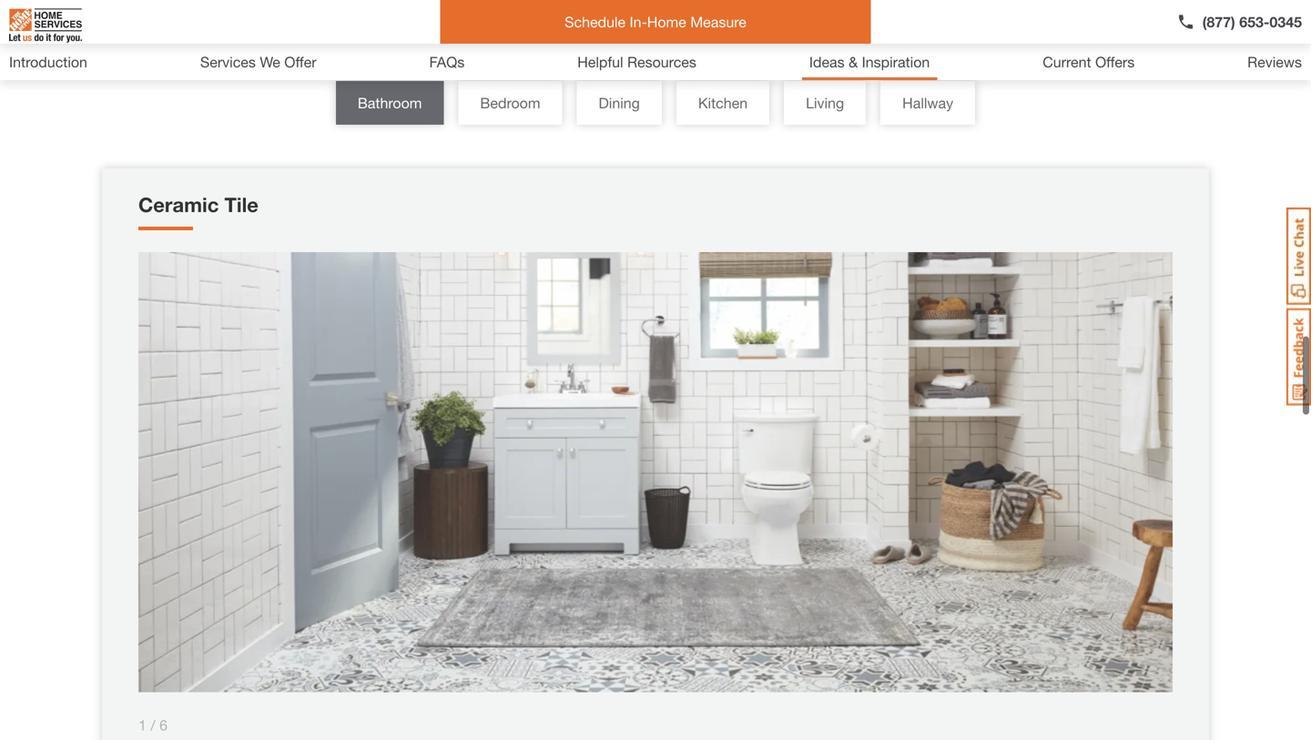 Task type: vqa. For each thing, say whether or not it's contained in the screenshot.
If
no



Task type: locate. For each thing, give the bounding box(es) containing it.
0345
[[1270, 13, 1303, 31]]

love
[[710, 2, 777, 36]]

/
[[151, 717, 155, 734]]

ideas & inspiration
[[810, 53, 930, 71]]

kitchen button
[[677, 81, 770, 125]]

ideas
[[810, 53, 845, 71]]

current offers
[[1043, 53, 1135, 71]]

(877) 653-0345 link
[[1178, 11, 1303, 33]]

bathroom button
[[336, 81, 444, 125]]

schedule
[[565, 13, 626, 31]]

(877)
[[1203, 13, 1236, 31]]

ceramic tile
[[138, 193, 259, 217]]

hallway button
[[881, 81, 976, 125]]

living
[[806, 94, 845, 112]]

helpful resources
[[578, 53, 697, 71]]

faqs
[[430, 53, 465, 71]]

dining
[[599, 94, 640, 112]]

kitchen
[[699, 94, 748, 112]]

inspiration
[[862, 53, 930, 71]]

(877) 653-0345
[[1203, 13, 1303, 31]]

6
[[160, 717, 168, 734]]

hallway
[[903, 94, 954, 112]]

tile
[[225, 193, 259, 217]]

bedroom button
[[459, 81, 563, 125]]

bathroom/tile - image image
[[138, 252, 1173, 693]]



Task type: describe. For each thing, give the bounding box(es) containing it.
1 / 6
[[138, 717, 168, 734]]

bathroom
[[358, 94, 422, 112]]

you'll
[[627, 2, 702, 36]]

schedule in-home measure button
[[440, 0, 872, 44]]

helpful
[[578, 53, 624, 71]]

living button
[[784, 81, 867, 125]]

feedback link image
[[1287, 308, 1312, 406]]

offers
[[1096, 53, 1135, 71]]

services we offer
[[200, 53, 317, 71]]

we
[[260, 53, 280, 71]]

measure
[[691, 13, 747, 31]]

resources
[[628, 53, 697, 71]]

&
[[849, 53, 858, 71]]

offer
[[284, 53, 317, 71]]

reviews
[[1248, 53, 1303, 71]]

bedroom
[[480, 94, 541, 112]]

653-
[[1240, 13, 1270, 31]]

schedule in-home measure
[[565, 13, 747, 31]]

live chat image
[[1287, 208, 1312, 305]]

dining button
[[577, 81, 662, 125]]

introduction
[[9, 53, 87, 71]]

do it for you logo image
[[9, 1, 82, 50]]

in-
[[630, 13, 648, 31]]

ceramic
[[138, 193, 219, 217]]

current
[[1043, 53, 1092, 71]]

styles
[[535, 2, 619, 36]]

home
[[648, 13, 687, 31]]

styles you'll love
[[535, 2, 777, 36]]

services
[[200, 53, 256, 71]]

1
[[138, 717, 147, 734]]



